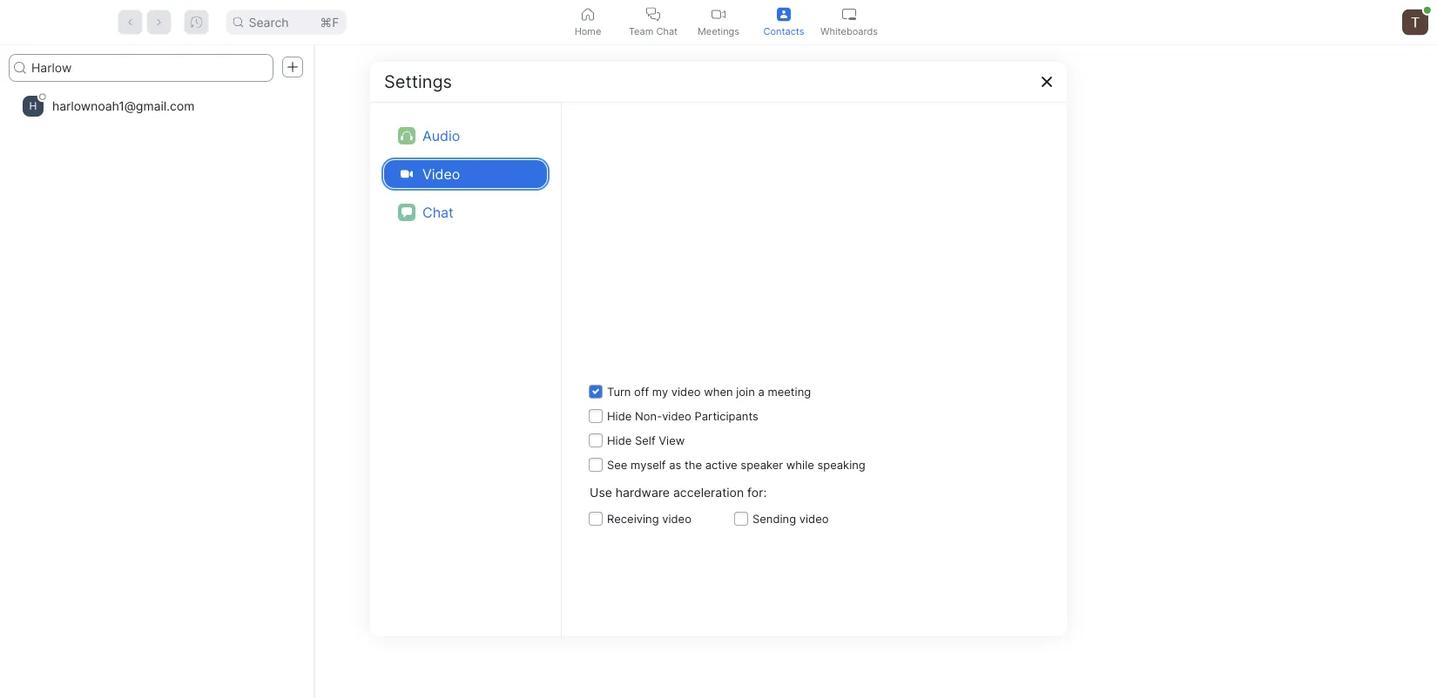 Task type: locate. For each thing, give the bounding box(es) containing it.
hide for hide self view
[[607, 434, 632, 447]]

meetings button
[[686, 0, 751, 44]]

my
[[652, 385, 668, 399]]

2 hide from the top
[[607, 434, 632, 447]]

audio
[[423, 127, 460, 144]]

1 vertical spatial hide
[[607, 434, 632, 447]]

chat image
[[398, 204, 416, 221], [402, 207, 412, 218]]

1 vertical spatial chat
[[423, 204, 454, 221]]

hide for hide non-video participants
[[607, 409, 632, 423]]

Hide Non-video Participants checkbox
[[590, 404, 759, 429]]

hide up see at the bottom left of the page
[[607, 434, 632, 447]]

myself
[[631, 458, 666, 472]]

hide
[[607, 409, 632, 423], [607, 434, 632, 447]]

for:
[[748, 486, 767, 501]]

video on image inside image
[[401, 168, 413, 180]]

receiving video
[[607, 512, 692, 526]]

⌘f
[[320, 15, 339, 30]]

Sending video checkbox
[[735, 507, 829, 531]]

a
[[758, 385, 765, 399]]

chat link
[[384, 199, 547, 227]]

chat down video
[[423, 204, 454, 221]]

0 horizontal spatial chat
[[423, 204, 454, 221]]

search
[[249, 15, 289, 30]]

offline image
[[39, 93, 46, 100], [39, 93, 46, 100]]

video on image
[[712, 7, 726, 21], [712, 7, 726, 21], [401, 168, 413, 180]]

team
[[629, 25, 654, 37]]

whiteboards button
[[817, 0, 882, 44]]

tab list containing home
[[555, 0, 882, 44]]

as
[[669, 458, 682, 472]]

headphone image
[[398, 127, 416, 145], [401, 130, 413, 142]]

use hardware acceleration for: group
[[590, 507, 1039, 531]]

see myself as the active speaker while speaking
[[607, 458, 866, 472]]

team chat button
[[621, 0, 686, 44]]

0 vertical spatial hide
[[607, 409, 632, 423]]

1 hide from the top
[[607, 409, 632, 423]]

Search text field
[[9, 54, 274, 82]]

speaking
[[818, 458, 866, 472]]

video on image
[[398, 166, 416, 183]]

when
[[704, 385, 733, 399]]

sending
[[753, 512, 796, 526]]

video on image for video link
[[401, 168, 413, 180]]

contacts
[[764, 25, 805, 37]]

speaker
[[741, 458, 783, 472]]

Turn off my video when join a meeting checkbox
[[590, 380, 811, 404]]

contacts tab panel
[[0, 45, 1438, 699]]

hide inside option
[[607, 409, 632, 423]]

participants
[[695, 409, 759, 423]]

whiteboard small image
[[843, 7, 856, 21], [843, 7, 856, 21]]

video
[[423, 166, 460, 183]]

online image
[[1424, 7, 1431, 14], [1424, 7, 1431, 14]]

non-
[[635, 409, 662, 423]]

while
[[787, 458, 814, 472]]

hardware
[[616, 486, 670, 501]]

settings tab list
[[384, 117, 547, 232]]

See myself as the active speaker while speaking checkbox
[[590, 453, 866, 477]]

team chat image
[[646, 7, 660, 21], [646, 7, 660, 21]]

profile contact image
[[777, 7, 791, 21], [777, 7, 791, 21]]

video inside checkbox
[[662, 512, 692, 526]]

home small image
[[581, 7, 595, 21], [581, 7, 595, 21]]

avatar image
[[1403, 9, 1429, 35]]

tab list
[[555, 0, 882, 44]]

sending video
[[753, 512, 829, 526]]

magnifier image
[[233, 17, 244, 27]]

1 horizontal spatial chat
[[656, 25, 678, 37]]

harlownoah1@gmail.com
[[52, 99, 195, 114]]

home button
[[555, 0, 621, 44]]

hide inside checkbox
[[607, 434, 632, 447]]

magnifier image
[[233, 17, 244, 27], [14, 62, 26, 74], [14, 62, 26, 74]]

video down use hardware acceleration for:
[[662, 512, 692, 526]]

plus small image
[[287, 61, 299, 73]]

hide down turn on the bottom left
[[607, 409, 632, 423]]

0 vertical spatial chat
[[656, 25, 678, 37]]

chat
[[656, 25, 678, 37], [423, 204, 454, 221]]

hide non-video participants
[[607, 409, 759, 423]]

chat right team
[[656, 25, 678, 37]]

video up view
[[662, 409, 692, 423]]

self
[[635, 434, 656, 447]]

chat inside button
[[656, 25, 678, 37]]

video
[[672, 385, 701, 399], [662, 409, 692, 423], [662, 512, 692, 526], [800, 512, 829, 526]]

turn
[[607, 385, 631, 399]]



Task type: describe. For each thing, give the bounding box(es) containing it.
see
[[607, 458, 628, 472]]

close image
[[1040, 75, 1054, 89]]

home
[[575, 25, 601, 37]]

the
[[685, 458, 702, 472]]

plus small image
[[287, 61, 299, 73]]

use hardware acceleration for:
[[590, 486, 767, 501]]

settings
[[384, 71, 452, 92]]

turn off my video when join a meeting
[[607, 385, 811, 399]]

meeting
[[768, 385, 811, 399]]

Receiving video checkbox
[[590, 507, 692, 531]]

off
[[634, 385, 649, 399]]

use
[[590, 486, 612, 501]]

team chat
[[629, 25, 678, 37]]

Hide Self View checkbox
[[590, 429, 685, 453]]

h
[[29, 100, 37, 112]]

receiving
[[607, 512, 659, 526]]

join
[[736, 385, 755, 399]]

active
[[706, 458, 738, 472]]

video on image for "meetings" 'button'
[[712, 7, 726, 21]]

video right sending
[[800, 512, 829, 526]]

video up hide non-video participants
[[672, 385, 701, 399]]

whiteboards
[[821, 25, 878, 37]]

acceleration
[[673, 486, 744, 501]]

contacts button
[[751, 0, 817, 44]]

chat inside 'link'
[[423, 204, 454, 221]]

hide self view
[[607, 434, 685, 447]]

meetings
[[698, 25, 740, 37]]

view
[[659, 434, 685, 447]]

video link
[[384, 160, 547, 188]]

close image
[[1040, 75, 1054, 89]]

audio link
[[384, 122, 547, 150]]



Task type: vqa. For each thing, say whether or not it's contained in the screenshot.
TB
no



